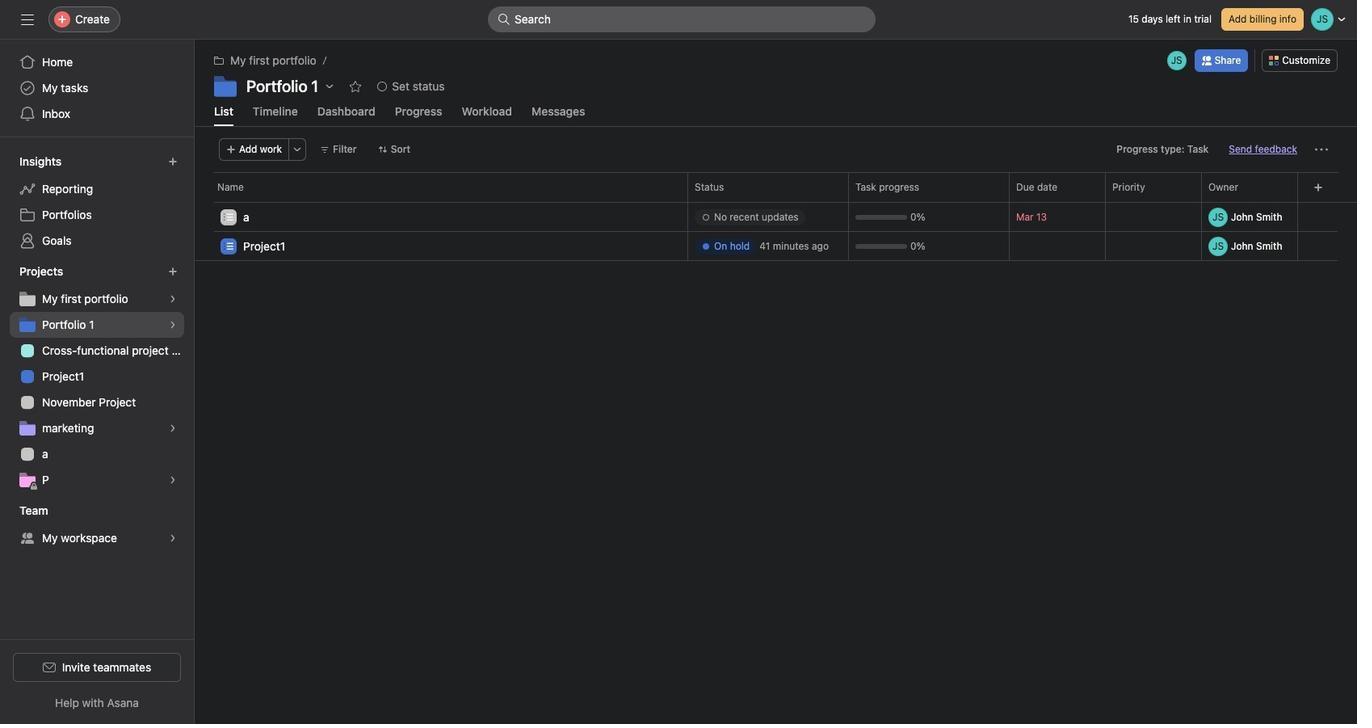 Task type: vqa. For each thing, say whether or not it's contained in the screenshot.
See details, My first portfolio IMAGE
yes



Task type: describe. For each thing, give the bounding box(es) containing it.
see details, my first portfolio image
[[168, 294, 178, 304]]

1 row from the top
[[195, 172, 1358, 202]]

add to starred image
[[349, 80, 362, 93]]

see details, marketing image
[[168, 424, 178, 433]]

prominent image
[[498, 13, 511, 26]]

add field image
[[1314, 183, 1323, 192]]

more actions image
[[293, 145, 302, 154]]

remove image
[[1295, 212, 1305, 222]]

list image
[[224, 212, 234, 222]]

see details, p image
[[168, 475, 178, 485]]

see details, my workspace image
[[168, 533, 178, 543]]



Task type: locate. For each thing, give the bounding box(es) containing it.
due date for project1 cell
[[1009, 231, 1106, 261]]

cell
[[195, 202, 689, 234], [688, 202, 849, 232], [1202, 202, 1308, 232], [195, 231, 689, 263], [688, 231, 849, 261]]

teams element
[[0, 496, 194, 554]]

hide sidebar image
[[21, 13, 34, 26]]

more actions image
[[1316, 143, 1329, 156]]

list box
[[488, 6, 876, 32]]

3 row from the top
[[195, 202, 1358, 234]]

see details, portfolio 1 image
[[168, 320, 178, 330]]

new project or portfolio image
[[168, 267, 178, 276]]

global element
[[0, 40, 194, 137]]

4 row from the top
[[195, 231, 1358, 263]]

row
[[195, 172, 1358, 202], [195, 201, 1358, 203], [195, 202, 1358, 234], [195, 231, 1358, 263]]

new insights image
[[168, 157, 178, 166]]

projects element
[[0, 257, 194, 496]]

insights element
[[0, 147, 194, 257]]

2 row from the top
[[195, 201, 1358, 203]]

list image
[[224, 241, 234, 251]]



